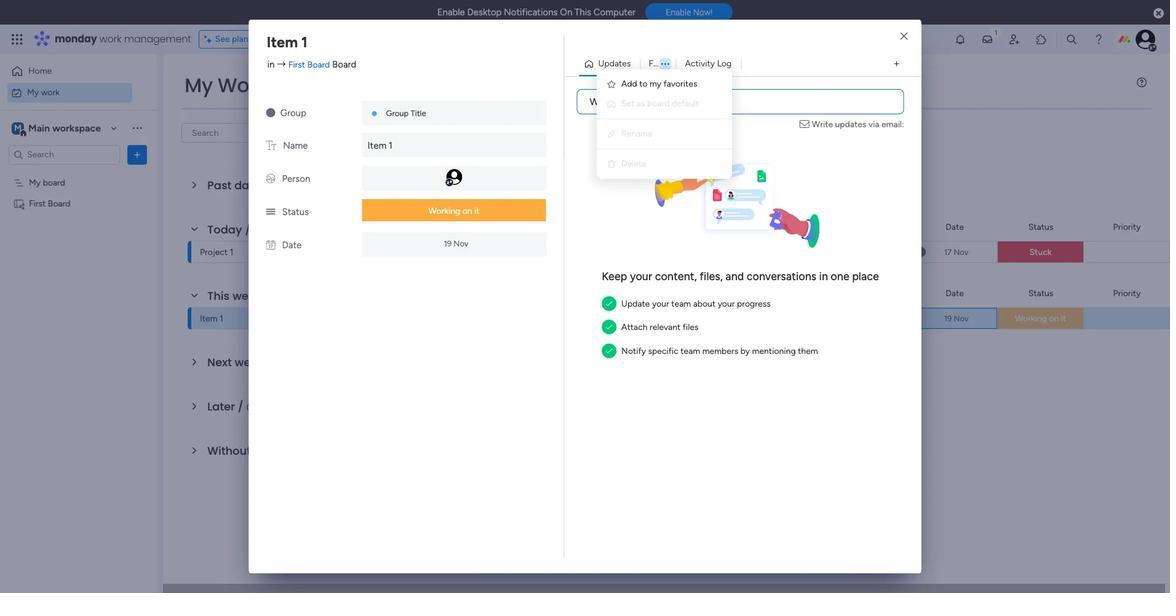 Task type: vqa. For each thing, say whether or not it's contained in the screenshot.
'Quick search results' LIST BOX
no



Task type: locate. For each thing, give the bounding box(es) containing it.
dapulse text column image
[[266, 140, 276, 151]]

item
[[267, 33, 298, 51], [368, 140, 387, 151], [200, 314, 218, 324]]

0 vertical spatial board
[[647, 98, 670, 109]]

working on it
[[429, 206, 480, 217], [1015, 314, 1067, 324]]

2 horizontal spatial item
[[368, 140, 387, 151]]

in left one
[[819, 270, 828, 284]]

this right on
[[575, 7, 591, 18]]

one
[[831, 270, 850, 284]]

1 vertical spatial 19 nov
[[944, 314, 969, 323]]

items right later
[[254, 403, 275, 414]]

progress
[[737, 299, 771, 310]]

0 horizontal spatial 19 nov
[[444, 239, 469, 248]]

1 horizontal spatial on
[[1049, 314, 1059, 324]]

0 vertical spatial first
[[288, 59, 305, 70]]

work
[[218, 71, 267, 99]]

enable for enable desktop notifications on this computer
[[437, 7, 465, 18]]

dates
[[234, 178, 266, 193]]

0 horizontal spatial first board
[[29, 198, 71, 209]]

1 horizontal spatial work
[[99, 32, 122, 46]]

1 vertical spatial priority
[[1114, 288, 1141, 299]]

0 vertical spatial first board link
[[288, 59, 330, 70]]

1 horizontal spatial item 1
[[267, 33, 308, 51]]

team for members
[[681, 346, 700, 357]]

work right monday
[[99, 32, 122, 46]]

week right "next"
[[235, 355, 264, 370]]

your for content,
[[630, 270, 653, 284]]

files
[[649, 58, 666, 69]]

19 nov inside the item 1 dialog
[[444, 239, 469, 248]]

work down home
[[41, 87, 60, 98]]

enable inside button
[[666, 8, 691, 17]]

item down hide done items
[[368, 140, 387, 151]]

search everything image
[[1066, 33, 1078, 46]]

0 vertical spatial status
[[282, 207, 309, 218]]

enable left now!
[[666, 8, 691, 17]]

1 horizontal spatial first board link
[[606, 308, 719, 330]]

group left title
[[386, 109, 409, 118]]

status right v2 status "icon"
[[282, 207, 309, 218]]

delete image
[[607, 159, 617, 169]]

my inside list box
[[29, 178, 41, 188]]

first down update
[[607, 314, 624, 325]]

19 nov
[[444, 239, 469, 248], [944, 314, 969, 323]]

1 vertical spatial 19
[[944, 314, 952, 323]]

status down stuck
[[1029, 288, 1054, 299]]

my inside button
[[27, 87, 39, 98]]

nov
[[454, 239, 469, 248], [954, 248, 969, 257], [954, 314, 969, 323]]

see plans button
[[199, 30, 258, 49]]

customize button
[[393, 123, 459, 143]]

in left →
[[267, 59, 275, 70]]

enable for enable now!
[[666, 8, 691, 17]]

conversations
[[747, 270, 817, 284]]

1 horizontal spatial working on it
[[1015, 314, 1067, 324]]

items inside past dates / 0 items
[[285, 182, 307, 192]]

0 horizontal spatial items
[[254, 403, 275, 414]]

first board down update
[[607, 314, 649, 325]]

date up "17 nov"
[[946, 222, 964, 232]]

0 vertical spatial 19 nov
[[444, 239, 469, 248]]

1 vertical spatial item
[[368, 140, 387, 151]]

date inside the item 1 dialog
[[282, 240, 302, 251]]

first board link
[[288, 59, 330, 70], [606, 308, 719, 330]]

later
[[207, 399, 235, 415]]

/ right "next"
[[267, 355, 272, 370]]

inbox image
[[982, 33, 994, 46]]

week down "project 1"
[[233, 289, 262, 304]]

0 horizontal spatial in
[[267, 59, 275, 70]]

0 vertical spatial priority
[[1114, 222, 1141, 232]]

date
[[946, 222, 964, 232], [282, 240, 302, 251], [946, 288, 964, 299]]

team down files
[[681, 346, 700, 357]]

monday
[[55, 32, 97, 46]]

next
[[207, 355, 232, 370]]

0 horizontal spatial work
[[41, 87, 60, 98]]

by
[[741, 346, 750, 357]]

1 horizontal spatial first
[[288, 59, 305, 70]]

status
[[282, 207, 309, 218], [1029, 222, 1054, 232], [1029, 288, 1054, 299]]

working inside the item 1 dialog
[[429, 206, 460, 217]]

1 horizontal spatial in
[[819, 270, 828, 284]]

team left about
[[672, 299, 691, 310]]

1 vertical spatial team
[[681, 346, 700, 357]]

working
[[429, 206, 460, 217], [1015, 314, 1047, 324]]

board inside menu item
[[647, 98, 670, 109]]

0 vertical spatial team
[[672, 299, 691, 310]]

1 vertical spatial work
[[41, 87, 60, 98]]

0 vertical spatial working on it
[[429, 206, 480, 217]]

work inside button
[[41, 87, 60, 98]]

first board
[[29, 198, 71, 209], [607, 314, 649, 325]]

enable desktop notifications on this computer
[[437, 7, 636, 18]]

week for next
[[235, 355, 264, 370]]

write left the updates at the top right of page
[[812, 119, 833, 130]]

date
[[264, 444, 290, 459]]

0 vertical spatial week
[[233, 289, 262, 304]]

first board link inside the item 1 dialog
[[288, 59, 330, 70]]

0 vertical spatial work
[[99, 32, 122, 46]]

and
[[726, 270, 744, 284]]

hide
[[324, 127, 343, 138]]

date down "17 nov"
[[946, 288, 964, 299]]

item up →
[[267, 33, 298, 51]]

0 horizontal spatial working
[[429, 206, 460, 217]]

first
[[288, 59, 305, 70], [29, 198, 46, 209], [607, 314, 624, 325]]

your
[[630, 270, 653, 284], [652, 299, 669, 310], [718, 299, 735, 310]]

0 vertical spatial on
[[463, 206, 472, 217]]

1 horizontal spatial it
[[1061, 314, 1067, 324]]

my work
[[185, 71, 267, 99]]

/
[[269, 178, 275, 193], [245, 222, 251, 238], [264, 289, 270, 304], [267, 355, 272, 370], [238, 399, 244, 415], [293, 444, 299, 459]]

/ left item
[[245, 222, 251, 238]]

item down this week / at the left of the page
[[200, 314, 218, 324]]

0 horizontal spatial first board link
[[288, 59, 330, 70]]

1 vertical spatial write
[[812, 119, 833, 130]]

0 vertical spatial 19
[[444, 239, 452, 248]]

board
[[332, 59, 357, 70], [307, 59, 330, 70], [48, 198, 71, 209], [626, 314, 649, 325]]

None search field
[[182, 123, 297, 143]]

1 vertical spatial first
[[29, 198, 46, 209]]

0 horizontal spatial 0
[[246, 403, 252, 414]]

0 vertical spatial write
[[590, 96, 614, 108]]

1 horizontal spatial this
[[575, 7, 591, 18]]

activity
[[685, 58, 715, 69]]

menu
[[597, 70, 732, 179]]

0 horizontal spatial item 1
[[200, 314, 223, 324]]

write left an
[[590, 96, 614, 108]]

this down "project 1"
[[207, 289, 230, 304]]

1 left item
[[254, 226, 257, 236]]

my down search in workspace field
[[29, 178, 41, 188]]

shareable board image
[[13, 198, 25, 210]]

group right 'v2 sun' image
[[280, 108, 306, 119]]

0 vertical spatial in
[[267, 59, 275, 70]]

/ right later
[[238, 399, 244, 415]]

2 horizontal spatial item 1
[[368, 140, 393, 151]]

1 vertical spatial 0
[[246, 403, 252, 414]]

delete menu item
[[607, 157, 723, 172]]

items right v2 multiple person column image
[[285, 182, 307, 192]]

attach
[[622, 323, 648, 333]]

1 horizontal spatial 0
[[278, 182, 283, 192]]

1 horizontal spatial 19 nov
[[944, 314, 969, 323]]

1 vertical spatial first board
[[607, 314, 649, 325]]

2 priority from the top
[[1114, 288, 1141, 299]]

0 vertical spatial items
[[366, 127, 388, 138]]

item 1 dialog
[[0, 0, 1171, 594]]

17
[[944, 248, 952, 257]]

1 vertical spatial items
[[285, 182, 307, 192]]

0 horizontal spatial write
[[590, 96, 614, 108]]

stuck
[[1030, 247, 1052, 258]]

first board inside list box
[[29, 198, 71, 209]]

status up stuck
[[1029, 222, 1054, 232]]

my for my board
[[29, 178, 41, 188]]

work for monday
[[99, 32, 122, 46]]

1
[[301, 33, 308, 51], [389, 140, 393, 151], [254, 226, 257, 236], [230, 247, 233, 258], [220, 314, 223, 324]]

0 horizontal spatial enable
[[437, 7, 465, 18]]

group up 'conversations'
[[771, 222, 795, 232]]

rename menu item
[[607, 127, 723, 142]]

list box
[[0, 170, 157, 380]]

later / 0 items
[[207, 399, 275, 415]]

0 vertical spatial item
[[267, 33, 298, 51]]

1 horizontal spatial write
[[812, 119, 833, 130]]

1 vertical spatial in
[[819, 270, 828, 284]]

items right done
[[366, 127, 388, 138]]

0 vertical spatial this
[[575, 7, 591, 18]]

1 vertical spatial date
[[282, 240, 302, 251]]

0 vertical spatial working
[[429, 206, 460, 217]]

0 vertical spatial it
[[475, 206, 480, 217]]

dapulse date column image
[[266, 240, 275, 251]]

close image
[[901, 32, 908, 41]]

1 vertical spatial week
[[235, 355, 264, 370]]

1 right project on the left top of the page
[[230, 247, 233, 258]]

0 vertical spatial first board
[[29, 198, 71, 209]]

0 vertical spatial 0
[[278, 182, 283, 192]]

without
[[207, 444, 251, 459]]

first right shareable board 'icon' on the left top
[[29, 198, 46, 209]]

my left work
[[185, 71, 213, 99]]

your up attach relevant files
[[652, 299, 669, 310]]

updates button
[[579, 54, 640, 74]]

1 horizontal spatial items
[[285, 182, 307, 192]]

log
[[717, 58, 732, 69]]

default
[[672, 98, 699, 109]]

my down home
[[27, 87, 39, 98]]

1 vertical spatial first board link
[[606, 308, 719, 330]]

notifications image
[[955, 33, 967, 46]]

list box containing my board
[[0, 170, 157, 380]]

1 vertical spatial it
[[1061, 314, 1067, 324]]

1 horizontal spatial group
[[386, 109, 409, 118]]

files,
[[700, 270, 723, 284]]

board right as
[[647, 98, 670, 109]]

1 vertical spatial on
[[1049, 314, 1059, 324]]

option
[[0, 172, 157, 174]]

0 horizontal spatial working on it
[[429, 206, 480, 217]]

1 vertical spatial working
[[1015, 314, 1047, 324]]

/ right dates at the top left of page
[[269, 178, 275, 193]]

week
[[233, 289, 262, 304], [235, 355, 264, 370]]

0
[[278, 182, 283, 192], [246, 403, 252, 414]]

envelope o image
[[800, 118, 812, 131]]

date right dapulse date column icon
[[282, 240, 302, 251]]

1 vertical spatial item 1
[[368, 140, 393, 151]]

Search in workspace field
[[26, 148, 103, 162]]

see
[[215, 34, 230, 44]]

email:
[[882, 119, 904, 130]]

0 right later
[[246, 403, 252, 414]]

0 horizontal spatial 19
[[444, 239, 452, 248]]

on
[[560, 7, 573, 18]]

0 right v2 multiple person column image
[[278, 182, 283, 192]]

1 vertical spatial working on it
[[1015, 314, 1067, 324]]

0 horizontal spatial group
[[280, 108, 306, 119]]

1 horizontal spatial enable
[[666, 8, 691, 17]]

via
[[869, 119, 880, 130]]

item 1 down hide done items
[[368, 140, 393, 151]]

first right →
[[288, 59, 305, 70]]

item 1 up →
[[267, 33, 308, 51]]

1 up in → first board board
[[301, 33, 308, 51]]

updates
[[835, 119, 867, 130]]

first board down my board
[[29, 198, 71, 209]]

add
[[622, 79, 637, 89]]

your right about
[[718, 299, 735, 310]]

it
[[475, 206, 480, 217], [1061, 314, 1067, 324]]

group title
[[386, 109, 426, 118]]

work for my
[[41, 87, 60, 98]]

item 1 down this week / at the left of the page
[[200, 314, 223, 324]]

0 horizontal spatial this
[[207, 289, 230, 304]]

them
[[798, 346, 818, 357]]

2 vertical spatial items
[[254, 403, 275, 414]]

help image
[[1093, 33, 1105, 46]]

0 horizontal spatial board
[[43, 178, 65, 188]]

1 horizontal spatial board
[[647, 98, 670, 109]]

items
[[366, 127, 388, 138], [285, 182, 307, 192], [254, 403, 275, 414]]

enable left desktop on the top of the page
[[437, 7, 465, 18]]

in
[[267, 59, 275, 70], [819, 270, 828, 284]]

a
[[254, 444, 261, 459]]

2 vertical spatial item
[[200, 314, 218, 324]]

next week /
[[207, 355, 275, 370]]

enable
[[437, 7, 465, 18], [666, 8, 691, 17]]

2 vertical spatial item 1
[[200, 314, 223, 324]]

2 vertical spatial first
[[607, 314, 624, 325]]

write inside 'write an update...' button
[[590, 96, 614, 108]]

v2 sun image
[[266, 108, 275, 119]]

0 horizontal spatial it
[[475, 206, 480, 217]]

board down search in workspace field
[[43, 178, 65, 188]]

2 horizontal spatial items
[[366, 127, 388, 138]]

/ down dapulse date column icon
[[264, 289, 270, 304]]

my for my work
[[185, 71, 213, 99]]

items inside later / 0 items
[[254, 403, 275, 414]]

your right keep
[[630, 270, 653, 284]]

0 horizontal spatial on
[[463, 206, 472, 217]]



Task type: describe. For each thing, give the bounding box(es) containing it.
past
[[207, 178, 232, 193]]

write an update...
[[590, 96, 667, 108]]

today / 1 item
[[207, 222, 277, 238]]

management
[[124, 32, 191, 46]]

19 inside the item 1 dialog
[[444, 239, 452, 248]]

1 vertical spatial status
[[1029, 222, 1054, 232]]

first inside in → first board board
[[288, 59, 305, 70]]

1 horizontal spatial working
[[1015, 314, 1047, 324]]

enable now! button
[[646, 3, 733, 22]]

2 vertical spatial date
[[946, 288, 964, 299]]

keep
[[602, 270, 627, 284]]

set as board default menu item
[[607, 97, 723, 111]]

add to my favorites
[[622, 79, 698, 89]]

1 down the group title at the left of page
[[389, 140, 393, 151]]

name
[[283, 140, 308, 151]]

week for this
[[233, 289, 262, 304]]

0 horizontal spatial first
[[29, 198, 46, 209]]

add view image
[[894, 59, 899, 69]]

relevant
[[650, 323, 681, 333]]

1 priority from the top
[[1114, 222, 1141, 232]]

v2 status image
[[266, 207, 275, 218]]

keep your content, files, and conversations in one place
[[602, 270, 879, 284]]

past dates / 0 items
[[207, 178, 307, 193]]

set as board default image
[[607, 99, 617, 109]]

board inside in → first board board
[[307, 59, 330, 70]]

set as board default
[[622, 98, 699, 109]]

my for my work
[[27, 87, 39, 98]]

2 vertical spatial status
[[1029, 288, 1054, 299]]

1 vertical spatial this
[[207, 289, 230, 304]]

1 down this week / at the left of the page
[[220, 314, 223, 324]]

apps image
[[1036, 33, 1048, 46]]

delete
[[622, 159, 647, 169]]

1 horizontal spatial 19
[[944, 314, 952, 323]]

title
[[411, 109, 426, 118]]

0 inside past dates / 0 items
[[278, 182, 283, 192]]

0 vertical spatial item 1
[[267, 33, 308, 51]]

updates
[[598, 58, 631, 69]]

nov inside the item 1 dialog
[[454, 239, 469, 248]]

jacob simon image
[[1136, 30, 1156, 49]]

m
[[14, 123, 22, 133]]

workspace
[[52, 122, 101, 134]]

my board
[[29, 178, 65, 188]]

main
[[28, 122, 50, 134]]

hide done items
[[324, 127, 388, 138]]

attach relevant files
[[622, 323, 699, 333]]

as
[[637, 98, 645, 109]]

options image
[[657, 60, 675, 68]]

my work
[[27, 87, 60, 98]]

update your team about your progress
[[622, 299, 771, 310]]

your for team
[[652, 299, 669, 310]]

2 horizontal spatial first
[[607, 314, 624, 325]]

1 horizontal spatial item
[[267, 33, 298, 51]]

add to my favorites image
[[607, 79, 617, 89]]

now!
[[693, 8, 713, 17]]

select product image
[[11, 33, 23, 46]]

0 inside later / 0 items
[[246, 403, 252, 414]]

done
[[345, 127, 364, 138]]

person
[[282, 174, 310, 185]]

1 inside today / 1 item
[[254, 226, 257, 236]]

menu containing add to my favorites
[[597, 70, 732, 179]]

in → first board board
[[267, 59, 357, 70]]

notify specific team members by mentioning them
[[622, 346, 818, 357]]

write for write updates via email:
[[812, 119, 833, 130]]

an
[[616, 96, 627, 108]]

my
[[650, 79, 662, 89]]

1 horizontal spatial first board
[[607, 314, 649, 325]]

my work button
[[7, 83, 132, 102]]

v2 multiple person column image
[[266, 174, 275, 185]]

place
[[852, 270, 879, 284]]

see plans
[[215, 34, 252, 44]]

0 horizontal spatial item
[[200, 314, 218, 324]]

home button
[[7, 62, 132, 81]]

notifications
[[504, 7, 558, 18]]

plans
[[232, 34, 252, 44]]

write updates via email:
[[812, 119, 904, 130]]

members
[[703, 346, 739, 357]]

files
[[683, 323, 699, 333]]

without a date /
[[207, 444, 302, 459]]

on inside the item 1 dialog
[[463, 206, 472, 217]]

main workspace
[[28, 122, 101, 134]]

today
[[207, 222, 242, 238]]

rename
[[622, 129, 653, 139]]

rename image
[[607, 129, 617, 139]]

/ right "date"
[[293, 444, 299, 459]]

about
[[693, 299, 716, 310]]

to
[[640, 79, 648, 89]]

status inside the item 1 dialog
[[282, 207, 309, 218]]

home
[[28, 66, 52, 76]]

enable now!
[[666, 8, 713, 17]]

0 vertical spatial date
[[946, 222, 964, 232]]

notify
[[622, 346, 646, 357]]

1 vertical spatial board
[[43, 178, 65, 188]]

update...
[[629, 96, 667, 108]]

Filter dashboard by text search field
[[182, 123, 297, 143]]

17 nov
[[944, 248, 969, 257]]

item
[[259, 226, 277, 236]]

→
[[277, 59, 286, 70]]

dapulse close image
[[1154, 7, 1164, 20]]

desktop
[[467, 7, 502, 18]]

files button
[[640, 54, 676, 74]]

monday work management
[[55, 32, 191, 46]]

2 horizontal spatial group
[[771, 222, 795, 232]]

board inside list box
[[48, 198, 71, 209]]

invite members image
[[1009, 33, 1021, 46]]

workspace selection element
[[12, 121, 103, 137]]

computer
[[594, 7, 636, 18]]

set
[[622, 98, 635, 109]]

mentioning
[[752, 346, 796, 357]]

working on it inside the item 1 dialog
[[429, 206, 480, 217]]

activity log button
[[676, 54, 741, 74]]

it inside dialog
[[475, 206, 480, 217]]

update
[[622, 299, 650, 310]]

customize
[[412, 127, 454, 138]]

write for write an update...
[[590, 96, 614, 108]]

favorites
[[664, 79, 698, 89]]

specific
[[648, 346, 679, 357]]

team for about
[[672, 299, 691, 310]]

project
[[200, 247, 228, 258]]

1 image
[[991, 25, 1002, 39]]

workspace image
[[12, 122, 24, 135]]

project 1
[[200, 247, 233, 258]]

activity log
[[685, 58, 732, 69]]



